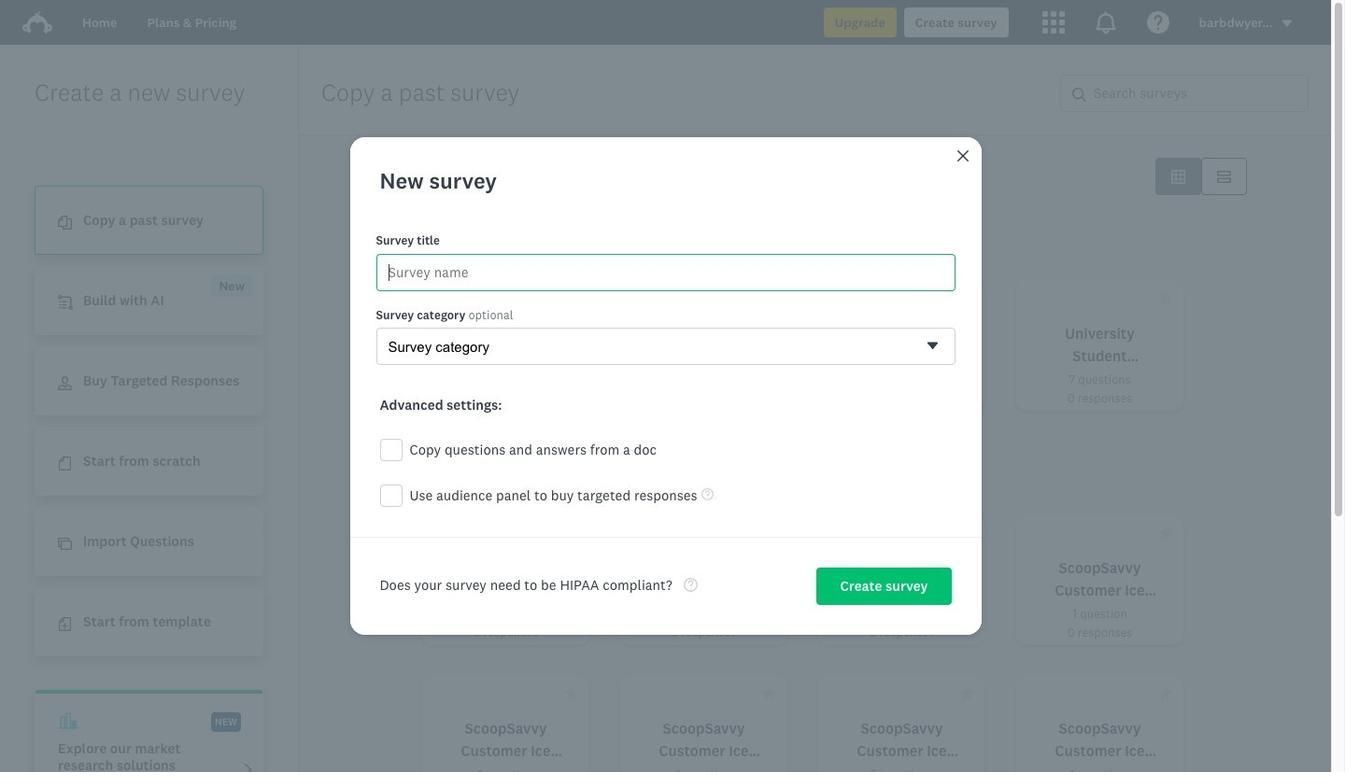 Task type: locate. For each thing, give the bounding box(es) containing it.
Search surveys field
[[1087, 76, 1308, 111]]

close image
[[957, 151, 968, 162]]

1 horizontal spatial help image
[[701, 488, 713, 500]]

1 vertical spatial help image
[[684, 578, 698, 592]]

textboxmultiple image
[[1217, 170, 1231, 184]]

dropdown arrow icon image
[[1281, 17, 1294, 30], [1283, 20, 1292, 27]]

Survey name field
[[376, 254, 955, 291]]

grid image
[[1171, 170, 1185, 184]]

starfilled image
[[564, 291, 578, 306], [762, 291, 776, 306], [1158, 291, 1172, 306], [762, 526, 776, 540], [960, 526, 974, 540], [960, 687, 974, 701]]

0 horizontal spatial help image
[[684, 578, 698, 592]]

products icon image
[[1042, 11, 1065, 34], [1042, 11, 1065, 34]]

starfilled image
[[960, 291, 974, 306], [564, 526, 578, 540], [1158, 526, 1172, 540], [564, 687, 578, 701], [762, 687, 776, 701], [1158, 687, 1172, 701]]

chevronright image
[[241, 763, 255, 773]]

document image
[[58, 457, 72, 471]]

brand logo image
[[22, 7, 52, 37], [22, 11, 52, 34]]

documentclone image
[[58, 216, 72, 230]]

dialog
[[350, 138, 981, 635]]

0 vertical spatial help image
[[701, 488, 713, 500]]

help image
[[701, 488, 713, 500], [684, 578, 698, 592]]



Task type: vqa. For each thing, say whether or not it's contained in the screenshot.
Help icon
yes



Task type: describe. For each thing, give the bounding box(es) containing it.
help icon image
[[1147, 11, 1169, 34]]

documentplus image
[[58, 618, 72, 632]]

clone image
[[58, 537, 72, 551]]

search image
[[1073, 88, 1087, 102]]

close image
[[955, 149, 970, 164]]

2 brand logo image from the top
[[22, 11, 52, 34]]

user image
[[58, 377, 72, 391]]

1 brand logo image from the top
[[22, 7, 52, 37]]

notification center icon image
[[1095, 11, 1117, 34]]



